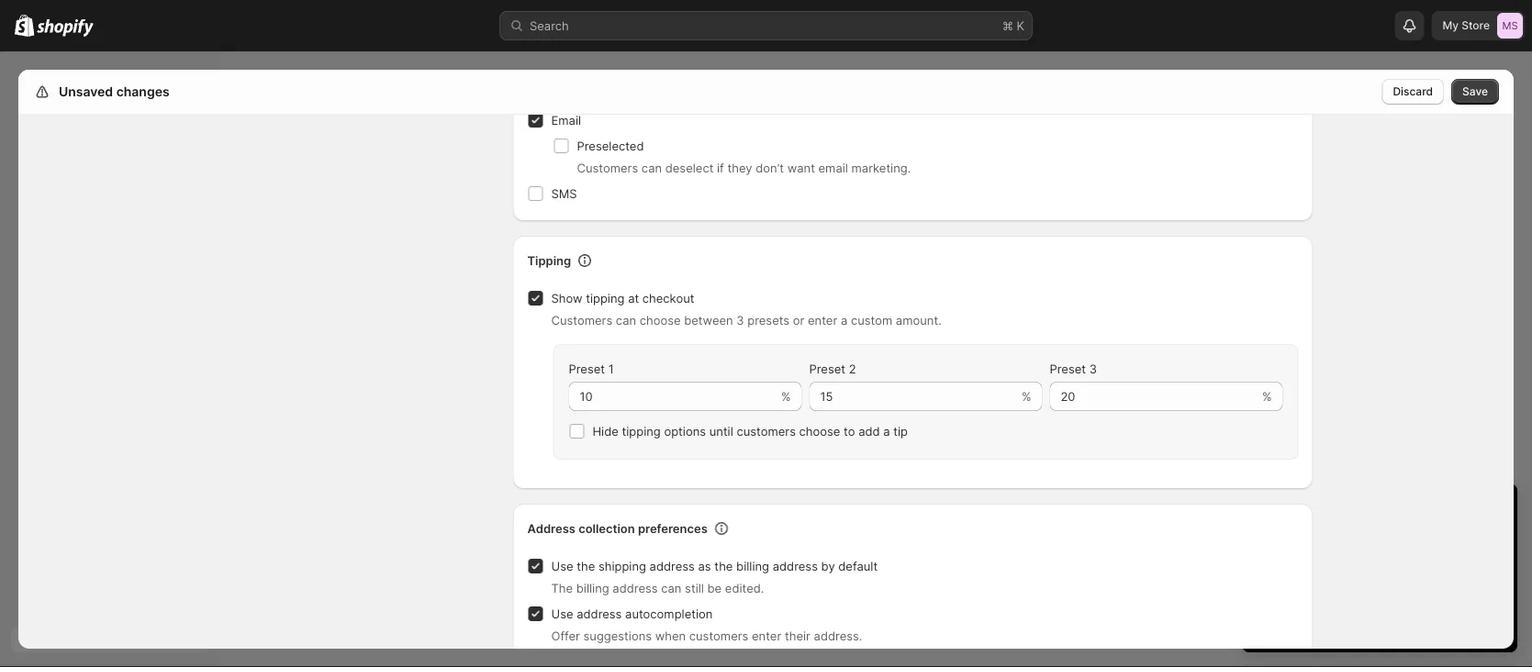 Task type: vqa. For each thing, say whether or not it's contained in the screenshot.
Search collections TEXT BOX
no



Task type: locate. For each thing, give the bounding box(es) containing it.
customers down preselected
[[577, 161, 638, 175]]

1 vertical spatial enter
[[752, 629, 782, 643]]

1 vertical spatial customers
[[551, 313, 613, 327]]

they
[[728, 161, 752, 175]]

can left deselect
[[642, 161, 662, 175]]

save
[[1463, 85, 1488, 98]]

your left the 'first'
[[1379, 581, 1404, 595]]

don't
[[756, 161, 784, 175]]

default
[[838, 559, 878, 573]]

tipping left at
[[586, 291, 625, 305]]

1 horizontal spatial billing
[[736, 559, 769, 573]]

1 horizontal spatial enter
[[808, 313, 838, 327]]

2
[[849, 362, 856, 376]]

settings
[[55, 84, 107, 100]]

3 % from the left
[[1262, 389, 1272, 404]]

a inside select a plan to extend your shopify trial for just $1/month for your first 3 months.
[[1299, 563, 1306, 577]]

2 use from the top
[[551, 607, 573, 621]]

to right plan
[[1337, 563, 1348, 577]]

0 vertical spatial use
[[551, 559, 573, 573]]

the right as at the bottom
[[715, 559, 733, 573]]

customers right the until at bottom
[[737, 424, 796, 438]]

enter left their
[[752, 629, 782, 643]]

trial
[[1421, 500, 1454, 522], [1289, 533, 1311, 548], [1468, 563, 1489, 577]]

use up offer
[[551, 607, 573, 621]]

1 vertical spatial can
[[616, 313, 636, 327]]

preset for preset 1
[[569, 362, 605, 376]]

2 horizontal spatial preset
[[1050, 362, 1086, 376]]

your
[[1261, 533, 1286, 548]]

2 vertical spatial can
[[661, 581, 682, 595]]

tipping right "hide"
[[622, 424, 661, 438]]

show
[[551, 291, 583, 305]]

to
[[844, 424, 855, 438], [1337, 563, 1348, 577]]

add
[[859, 424, 880, 438]]

0 vertical spatial can
[[642, 161, 662, 175]]

trial inside dropdown button
[[1421, 500, 1454, 522]]

preselected
[[577, 139, 644, 153]]

until
[[709, 424, 733, 438]]

0 vertical spatial customers
[[577, 161, 638, 175]]

1 horizontal spatial %
[[1022, 389, 1031, 404]]

%
[[781, 389, 791, 404], [1022, 389, 1031, 404], [1262, 389, 1272, 404]]

trial up shopify
[[1421, 500, 1454, 522]]

shopify
[[1422, 563, 1465, 577]]

can down 'show tipping at checkout'
[[616, 313, 636, 327]]

hide
[[593, 424, 619, 438]]

email
[[551, 113, 581, 127]]

1 vertical spatial trial
[[1289, 533, 1311, 548]]

enter
[[808, 313, 838, 327], [752, 629, 782, 643]]

on
[[1345, 533, 1359, 548]]

can for choose
[[616, 313, 636, 327]]

% for preset 3
[[1262, 389, 1272, 404]]

3 preset from the left
[[1050, 362, 1086, 376]]

Preset 3 text field
[[1050, 382, 1259, 411]]

discard button
[[1382, 79, 1444, 105]]

1 vertical spatial a
[[883, 424, 890, 438]]

preset
[[569, 362, 605, 376], [809, 362, 846, 376], [1050, 362, 1086, 376]]

or
[[793, 313, 805, 327]]

0 vertical spatial trial
[[1421, 500, 1454, 522]]

0 vertical spatial a
[[841, 313, 848, 327]]

customers
[[737, 424, 796, 438], [689, 629, 749, 643]]

0 vertical spatial your
[[1378, 500, 1416, 522]]

preset up preset 3 text box
[[1050, 362, 1086, 376]]

k
[[1017, 18, 1025, 33]]

for down the extend
[[1360, 581, 1376, 595]]

a left the custom
[[841, 313, 848, 327]]

customers for customers can choose between 3 presets or enter a custom amount.
[[551, 313, 613, 327]]

a
[[841, 313, 848, 327], [883, 424, 890, 438], [1299, 563, 1306, 577]]

enter right or
[[808, 313, 838, 327]]

your
[[1378, 500, 1416, 522], [1393, 563, 1418, 577], [1379, 581, 1404, 595]]

1 % from the left
[[781, 389, 791, 404]]

0 horizontal spatial for
[[1261, 581, 1276, 595]]

customers
[[577, 161, 638, 175], [551, 313, 613, 327]]

2 horizontal spatial a
[[1299, 563, 1306, 577]]

a for enter
[[841, 313, 848, 327]]

address up suggestions
[[577, 607, 622, 621]]

1 preset from the left
[[569, 362, 605, 376]]

1 vertical spatial tipping
[[622, 424, 661, 438]]

collection
[[579, 521, 635, 536]]

use up the
[[551, 559, 573, 573]]

billing up edited.
[[736, 559, 769, 573]]

address left by
[[773, 559, 818, 573]]

to inside settings dialog
[[844, 424, 855, 438]]

0 vertical spatial to
[[844, 424, 855, 438]]

want
[[787, 161, 815, 175]]

select
[[1261, 563, 1296, 577]]

extend
[[1351, 563, 1390, 577]]

3 days left in your trial button
[[1242, 484, 1518, 522]]

the left shipping
[[577, 559, 595, 573]]

0 horizontal spatial %
[[781, 389, 791, 404]]

0 horizontal spatial trial
[[1289, 533, 1311, 548]]

3 left presets
[[737, 313, 744, 327]]

can left still at the left bottom of the page
[[661, 581, 682, 595]]

customers down be
[[689, 629, 749, 643]]

settings dialog
[[18, 39, 1514, 664]]

% for preset 1
[[781, 389, 791, 404]]

⌘ k
[[1003, 18, 1025, 33]]

customers can choose between 3 presets or enter a custom amount.
[[551, 313, 942, 327]]

in
[[1357, 500, 1372, 522]]

the
[[577, 559, 595, 573], [715, 559, 733, 573]]

address collection preferences
[[527, 521, 708, 536]]

3
[[737, 313, 744, 327], [1089, 362, 1097, 376], [1261, 500, 1272, 522], [1433, 581, 1440, 595]]

2 vertical spatial trial
[[1468, 563, 1489, 577]]

3 days left in your trial element
[[1242, 532, 1518, 653]]

0 horizontal spatial choose
[[640, 313, 681, 327]]

custom
[[851, 313, 893, 327]]

address.
[[814, 629, 862, 643]]

your right in
[[1378, 500, 1416, 522]]

1 vertical spatial billing
[[576, 581, 609, 595]]

a left tip
[[883, 424, 890, 438]]

choose
[[640, 313, 681, 327], [799, 424, 840, 438]]

preset left 1
[[569, 362, 605, 376]]

0 vertical spatial tipping
[[586, 291, 625, 305]]

0 horizontal spatial preset
[[569, 362, 605, 376]]

2 horizontal spatial trial
[[1468, 563, 1489, 577]]

customers down show
[[551, 313, 613, 327]]

use the shipping address as the billing address by default
[[551, 559, 878, 573]]

% for preset 2
[[1022, 389, 1031, 404]]

3 right the 'first'
[[1433, 581, 1440, 595]]

0 horizontal spatial enter
[[752, 629, 782, 643]]

customers for customers can deselect if they don't want email marketing.
[[577, 161, 638, 175]]

1 horizontal spatial the
[[715, 559, 733, 573]]

use
[[551, 559, 573, 573], [551, 607, 573, 621]]

3 up your
[[1261, 500, 1272, 522]]

months.
[[1444, 581, 1489, 595]]

1 horizontal spatial a
[[883, 424, 890, 438]]

preset left the 2
[[809, 362, 846, 376]]

1 vertical spatial use
[[551, 607, 573, 621]]

trial right your
[[1289, 533, 1311, 548]]

0 horizontal spatial a
[[841, 313, 848, 327]]

trial up months.
[[1468, 563, 1489, 577]]

0 vertical spatial choose
[[640, 313, 681, 327]]

1 horizontal spatial for
[[1360, 581, 1376, 595]]

1 vertical spatial to
[[1337, 563, 1348, 577]]

can for deselect
[[642, 161, 662, 175]]

unsaved
[[59, 84, 113, 100]]

sms
[[551, 186, 577, 201]]

as
[[698, 559, 711, 573]]

1 horizontal spatial preset
[[809, 362, 846, 376]]

2 horizontal spatial %
[[1262, 389, 1272, 404]]

1 horizontal spatial to
[[1337, 563, 1348, 577]]

preset 1
[[569, 362, 614, 376]]

1 horizontal spatial trial
[[1421, 500, 1454, 522]]

2 preset from the left
[[809, 362, 846, 376]]

the billing address can still be edited.
[[551, 581, 764, 595]]

offer
[[551, 629, 580, 643]]

1 use from the top
[[551, 559, 573, 573]]

left
[[1324, 500, 1352, 522]]

3 up preset 3 text box
[[1089, 362, 1097, 376]]

a left plan
[[1299, 563, 1306, 577]]

offer suggestions when customers enter their address.
[[551, 629, 862, 643]]

shopify image
[[37, 19, 94, 37]]

dialog
[[1521, 70, 1532, 649]]

1 vertical spatial your
[[1393, 563, 1418, 577]]

show tipping at checkout
[[551, 291, 694, 305]]

0 horizontal spatial billing
[[576, 581, 609, 595]]

your up the 'first'
[[1393, 563, 1418, 577]]

shipping
[[599, 559, 646, 573]]

for down select
[[1261, 581, 1276, 595]]

0 vertical spatial enter
[[808, 313, 838, 327]]

tipping
[[586, 291, 625, 305], [622, 424, 661, 438]]

preferences
[[638, 521, 708, 536]]

to left add
[[844, 424, 855, 438]]

hide tipping options until customers choose to add a tip
[[593, 424, 908, 438]]

choose down checkout
[[640, 313, 681, 327]]

0 horizontal spatial the
[[577, 559, 595, 573]]

1 horizontal spatial choose
[[799, 424, 840, 438]]

0 horizontal spatial to
[[844, 424, 855, 438]]

can
[[642, 161, 662, 175], [616, 313, 636, 327], [661, 581, 682, 595]]

billing
[[736, 559, 769, 573], [576, 581, 609, 595]]

2 vertical spatial a
[[1299, 563, 1306, 577]]

billing right the
[[576, 581, 609, 595]]

choose left add
[[799, 424, 840, 438]]

for
[[1261, 581, 1276, 595], [1360, 581, 1376, 595]]

2 % from the left
[[1022, 389, 1031, 404]]

to inside select a plan to extend your shopify trial for just $1/month for your first 3 months.
[[1337, 563, 1348, 577]]

address
[[650, 559, 695, 573], [773, 559, 818, 573], [613, 581, 658, 595], [577, 607, 622, 621]]

1
[[608, 362, 614, 376]]



Task type: describe. For each thing, give the bounding box(es) containing it.
email
[[819, 161, 848, 175]]

search
[[530, 18, 569, 33]]

deselect
[[665, 161, 714, 175]]

$1/month
[[1303, 581, 1357, 595]]

1 for from the left
[[1261, 581, 1276, 595]]

0 vertical spatial billing
[[736, 559, 769, 573]]

at
[[628, 291, 639, 305]]

just
[[1279, 581, 1300, 595]]

discard
[[1393, 85, 1433, 98]]

Preset 2 text field
[[809, 382, 1018, 411]]

your trial ends on
[[1261, 533, 1362, 548]]

between
[[684, 313, 733, 327]]

first
[[1407, 581, 1429, 595]]

plan
[[1309, 563, 1333, 577]]

customers can deselect if they don't want email marketing.
[[577, 161, 911, 175]]

save button
[[1452, 79, 1499, 105]]

1 the from the left
[[577, 559, 595, 573]]

2 for from the left
[[1360, 581, 1376, 595]]

store
[[1462, 19, 1490, 32]]

2 vertical spatial your
[[1379, 581, 1404, 595]]

tipping for show
[[586, 291, 625, 305]]

select a plan to extend your shopify trial for just $1/month for your first 3 months.
[[1261, 563, 1489, 595]]

2 the from the left
[[715, 559, 733, 573]]

presets
[[748, 313, 790, 327]]

1 vertical spatial choose
[[799, 424, 840, 438]]

changes
[[116, 84, 170, 100]]

3 inside select a plan to extend your shopify trial for just $1/month for your first 3 months.
[[1433, 581, 1440, 595]]

ends
[[1314, 533, 1342, 548]]

marketing.
[[852, 161, 911, 175]]

my store
[[1443, 19, 1490, 32]]

use for use the shipping address as the billing address by default
[[551, 559, 573, 573]]

edited.
[[725, 581, 764, 595]]

unsaved changes
[[59, 84, 170, 100]]

3 inside 3 days left in your trial dropdown button
[[1261, 500, 1272, 522]]

address down shipping
[[613, 581, 658, 595]]

tip
[[894, 424, 908, 438]]

tipping
[[527, 253, 571, 268]]

preset 2
[[809, 362, 856, 376]]

the
[[551, 581, 573, 595]]

preset for preset 2
[[809, 362, 846, 376]]

⌘
[[1003, 18, 1013, 33]]

use for use address autocompletion
[[551, 607, 573, 621]]

suggestions
[[583, 629, 652, 643]]

amount.
[[896, 313, 942, 327]]

their
[[785, 629, 811, 643]]

Preset 1 text field
[[569, 382, 778, 411]]

shopify image
[[15, 14, 34, 36]]

use address autocompletion
[[551, 607, 713, 621]]

a for add
[[883, 424, 890, 438]]

0 vertical spatial customers
[[737, 424, 796, 438]]

tipping for hide
[[622, 424, 661, 438]]

be
[[707, 581, 722, 595]]

if
[[717, 161, 724, 175]]

days
[[1277, 500, 1319, 522]]

options
[[664, 424, 706, 438]]

by
[[821, 559, 835, 573]]

my store image
[[1497, 13, 1523, 39]]

my
[[1443, 19, 1459, 32]]

address up the billing address can still be edited.
[[650, 559, 695, 573]]

address
[[527, 521, 576, 536]]

still
[[685, 581, 704, 595]]

1 vertical spatial customers
[[689, 629, 749, 643]]

preset 3
[[1050, 362, 1097, 376]]

checkout
[[643, 291, 694, 305]]

3 days left in your trial
[[1261, 500, 1454, 522]]

your inside dropdown button
[[1378, 500, 1416, 522]]

autocompletion
[[625, 607, 713, 621]]

preset for preset 3
[[1050, 362, 1086, 376]]

when
[[655, 629, 686, 643]]

trial inside select a plan to extend your shopify trial for just $1/month for your first 3 months.
[[1468, 563, 1489, 577]]



